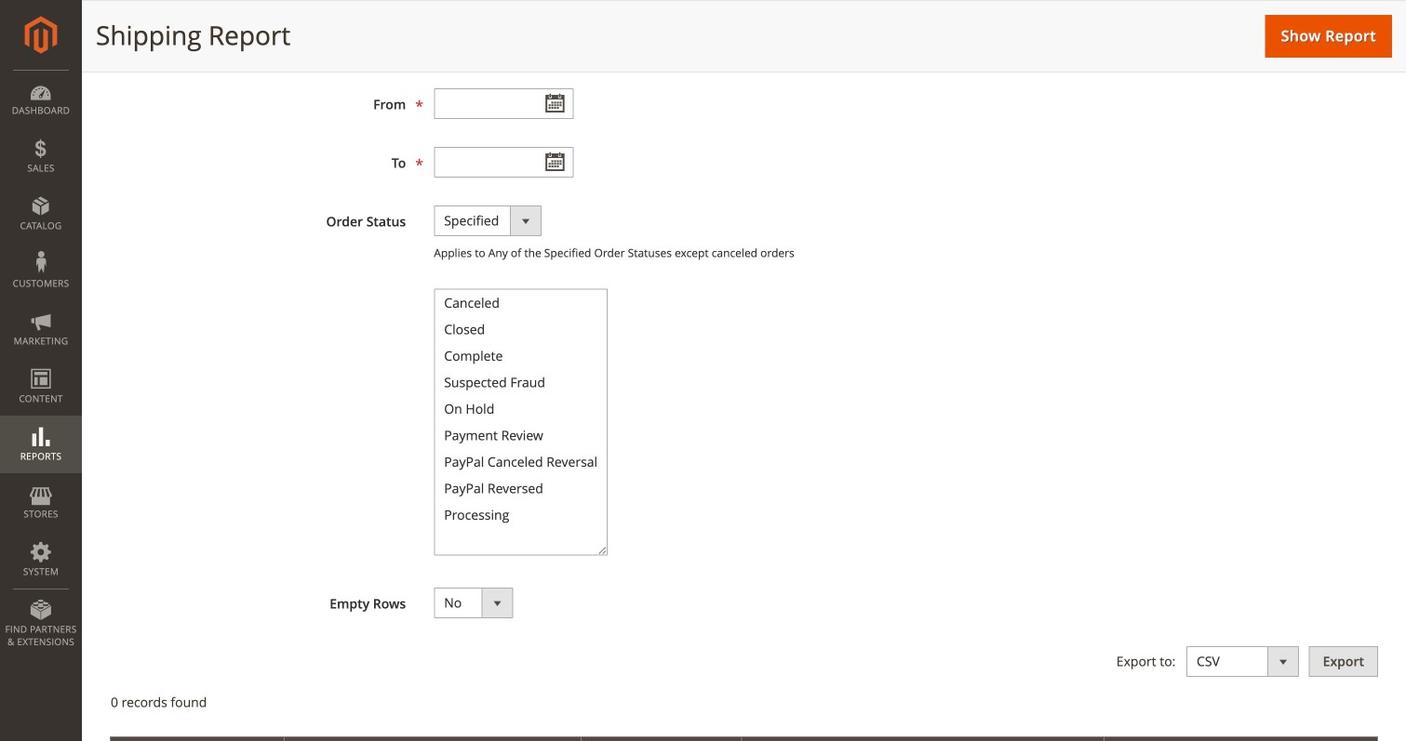 Task type: locate. For each thing, give the bounding box(es) containing it.
magento admin panel image
[[25, 16, 57, 54]]

None text field
[[434, 88, 574, 119], [434, 147, 574, 178], [434, 88, 574, 119], [434, 147, 574, 178]]

menu bar
[[0, 70, 82, 658]]



